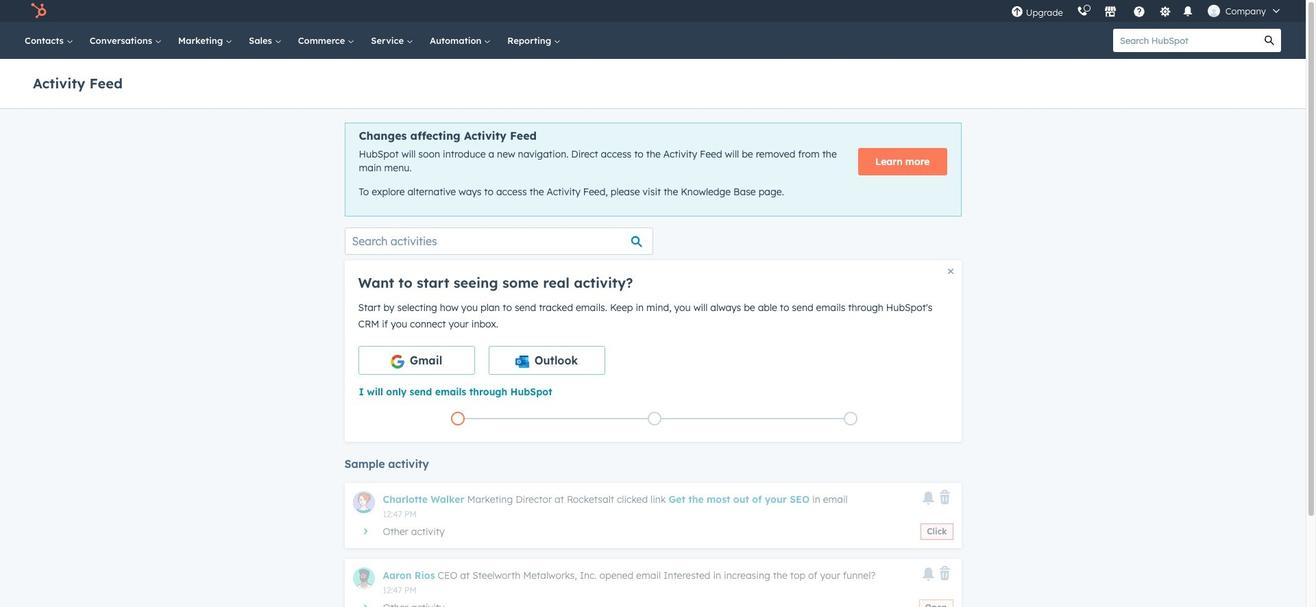 Task type: vqa. For each thing, say whether or not it's contained in the screenshot.
MARKETPLACES icon
yes



Task type: describe. For each thing, give the bounding box(es) containing it.
onboarding.steps.sendtrackedemailingmail.title image
[[651, 416, 658, 423]]

Search HubSpot search field
[[1114, 29, 1258, 52]]



Task type: locate. For each thing, give the bounding box(es) containing it.
list
[[360, 409, 949, 428]]

menu
[[1004, 0, 1290, 22]]

jacob simon image
[[1208, 5, 1220, 17]]

Search activities search field
[[345, 228, 653, 255]]

close image
[[948, 269, 953, 274]]

marketplaces image
[[1105, 6, 1117, 19]]

onboarding.steps.finalstep.title image
[[848, 416, 855, 423]]

None checkbox
[[489, 346, 605, 375]]

None checkbox
[[358, 346, 475, 375]]



